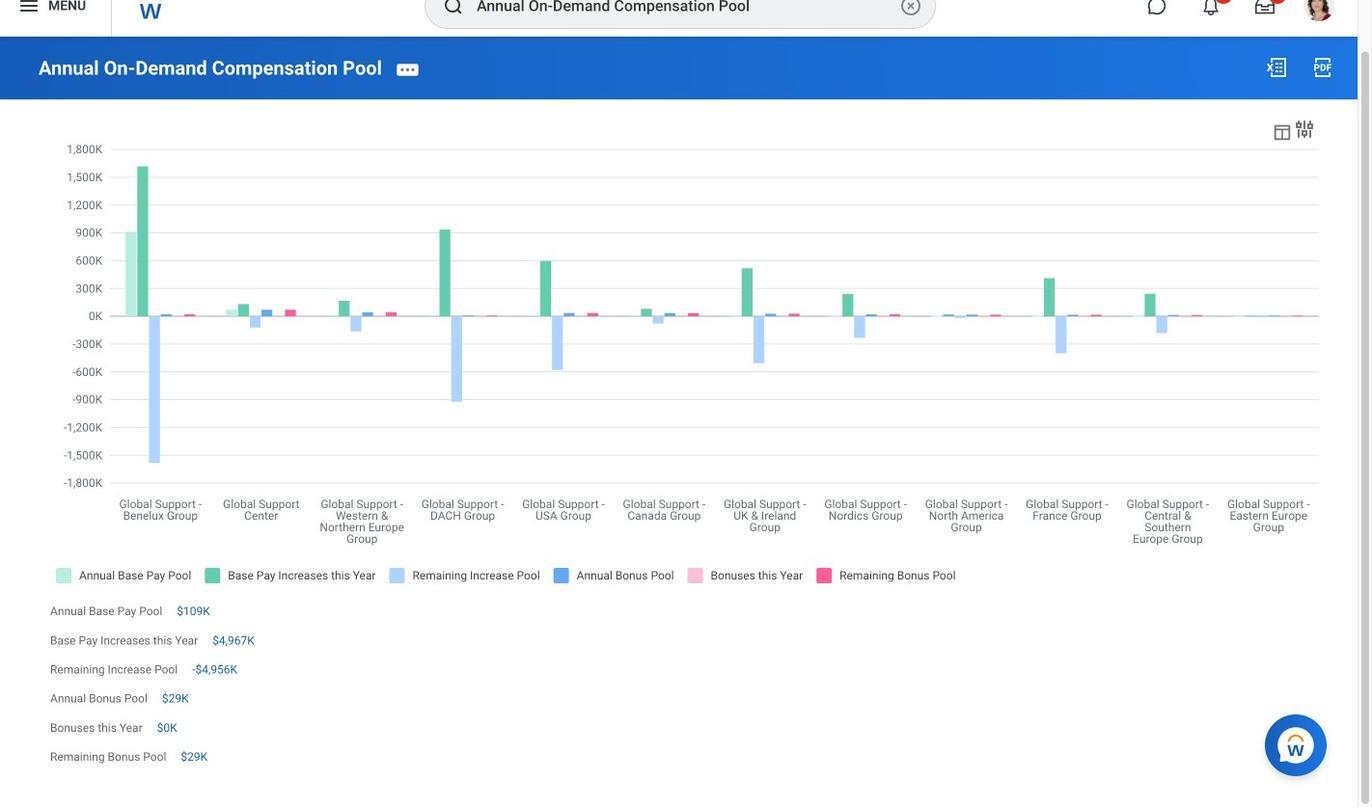 Task type: describe. For each thing, give the bounding box(es) containing it.
profile logan mcneil image
[[1304, 0, 1335, 25]]

export to excel image
[[1265, 56, 1289, 79]]

search image
[[442, 0, 465, 17]]

inbox large image
[[1256, 0, 1275, 15]]

workday assistant region
[[1265, 707, 1335, 777]]



Task type: locate. For each thing, give the bounding box(es) containing it.
configure and view chart data image
[[1293, 118, 1317, 141]]

annual on-demand compensation pool - table image
[[1272, 122, 1293, 143]]

main content
[[0, 37, 1358, 806]]

justify image
[[17, 0, 41, 17]]

x circle image
[[900, 0, 923, 17]]

Search Workday  search field
[[477, 0, 896, 27]]

view printable version (pdf) image
[[1312, 56, 1335, 79]]

notifications large image
[[1202, 0, 1221, 15]]



Task type: vqa. For each thing, say whether or not it's contained in the screenshot.
Workday Assistant region
yes



